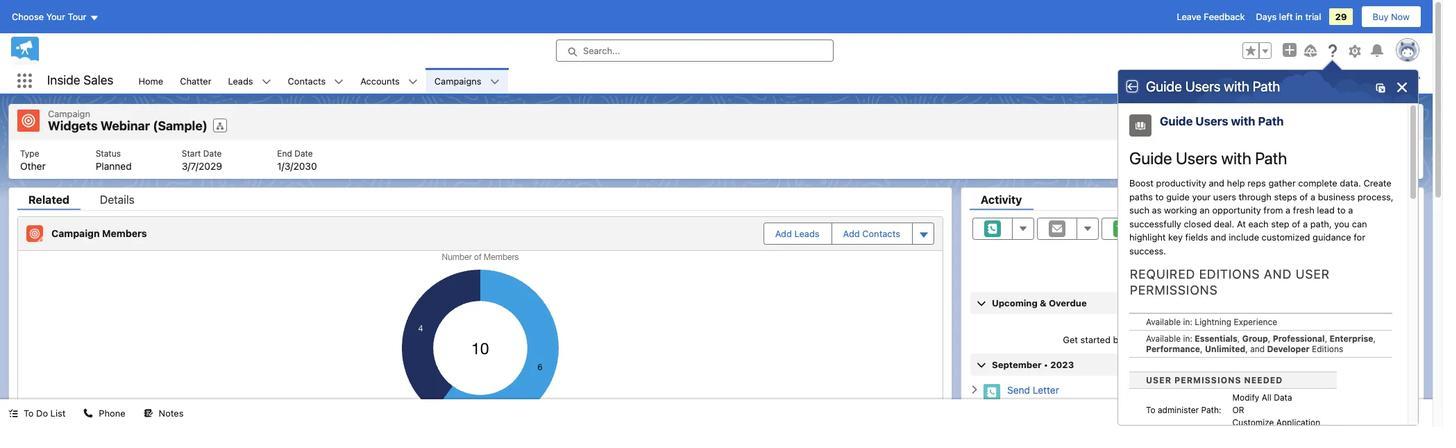 Task type: locate. For each thing, give the bounding box(es) containing it.
1 vertical spatial path
[[1258, 115, 1284, 128]]

guide users with path dialog
[[1118, 70, 1418, 428]]

inside sales
[[47, 73, 113, 88]]

to
[[1156, 191, 1164, 202], [1337, 205, 1346, 216], [1202, 321, 1211, 332]]

date for 3/7/2029
[[203, 148, 222, 159]]

with left email
[[1231, 115, 1256, 128]]

to left administer
[[1146, 405, 1156, 415]]

1 vertical spatial available
[[1146, 334, 1181, 344]]

add contacts button
[[832, 223, 912, 244]]

1 available from the top
[[1146, 317, 1181, 328]]

or
[[1233, 405, 1245, 415]]

0 vertical spatial contacts
[[288, 75, 326, 86]]

days left in trial
[[1256, 11, 1321, 22]]

leave feedback
[[1177, 11, 1245, 22]]

unlimited
[[1205, 344, 1246, 355]]

text default image
[[261, 77, 271, 87], [970, 385, 980, 395], [84, 409, 93, 419], [143, 409, 153, 419]]

text default image left phone
[[84, 409, 93, 419]]

end
[[277, 148, 292, 159]]

opportunity
[[1212, 205, 1261, 216]]

from
[[1264, 205, 1283, 216]]

an inside no activities to show. get started by sending an email, scheduling a task, and more.
[[1162, 335, 1172, 346]]

1 vertical spatial guide users with path
[[1160, 115, 1284, 128]]

choose your tour
[[12, 11, 86, 22]]

1 horizontal spatial text default image
[[334, 77, 344, 87]]

2023
[[1051, 359, 1074, 370]]

related link
[[17, 193, 81, 210]]

for
[[1354, 232, 1366, 243]]

1 vertical spatial an
[[1162, 335, 1172, 346]]

0 horizontal spatial user
[[1146, 375, 1172, 386]]

to up 'as'
[[1156, 191, 1164, 202]]

and down the deal.
[[1211, 232, 1226, 243]]

contacts
[[288, 75, 326, 86], [862, 228, 900, 239]]

text default image left contacts link
[[261, 77, 271, 87]]

leads left the add contacts at right
[[795, 228, 820, 239]]

more.
[[1298, 335, 1322, 346]]

text default image left notes
[[143, 409, 153, 419]]

2 in: from the top
[[1183, 334, 1193, 344]]

0 horizontal spatial all
[[1262, 393, 1272, 403]]

send for send list email
[[1226, 116, 1248, 128]]

0 horizontal spatial leads
[[228, 75, 253, 86]]

1 vertical spatial send
[[1007, 384, 1030, 396]]

0 vertical spatial an
[[1200, 205, 1210, 216]]

1 vertical spatial campaign
[[51, 228, 100, 239]]

date inside end date 1/3/2030
[[294, 148, 313, 159]]

a up you
[[1348, 205, 1353, 216]]

days
[[1256, 11, 1277, 22]]

list
[[130, 68, 1433, 94], [9, 140, 1423, 179]]

1 horizontal spatial date
[[294, 148, 313, 159]]

0 vertical spatial guide users with path
[[1146, 78, 1280, 94]]

of
[[1300, 191, 1308, 202], [1292, 218, 1301, 229]]

with up send list email
[[1224, 78, 1250, 94]]

text default image left logged call icon at the right
[[970, 385, 980, 395]]

1 horizontal spatial list
[[1250, 116, 1265, 128]]

choose
[[12, 11, 44, 22]]

to inside guide users with path dialog
[[1146, 405, 1156, 415]]

0 horizontal spatial to
[[24, 408, 34, 419]]

contacts inside button
[[862, 228, 900, 239]]

a down steps in the right top of the page
[[1286, 205, 1291, 216]]

users up help at the right top of the page
[[1196, 115, 1228, 128]]

1 vertical spatial list
[[9, 140, 1423, 179]]

0 horizontal spatial an
[[1162, 335, 1172, 346]]

• for september
[[1044, 359, 1048, 370]]

0 vertical spatial send
[[1226, 116, 1248, 128]]

send up the you
[[1007, 384, 1030, 396]]

all right expand
[[1361, 272, 1371, 283]]

task,
[[1257, 335, 1278, 346]]

0 vertical spatial leads
[[228, 75, 253, 86]]

leads inside button
[[795, 228, 820, 239]]

date inside start date 3/7/2029
[[203, 148, 222, 159]]

campaign
[[48, 108, 90, 119], [51, 228, 100, 239]]

all inside modify all data or
[[1262, 393, 1272, 403]]

2 vertical spatial with
[[1221, 149, 1252, 168]]

in: up email,
[[1183, 317, 1193, 328]]

0 horizontal spatial to
[[1156, 191, 1164, 202]]

2 vertical spatial users
[[1176, 149, 1218, 168]]

each
[[1249, 218, 1269, 229]]

to do list
[[24, 408, 66, 419]]

campaign down related 'link'
[[51, 228, 100, 239]]

campaign down inside
[[48, 108, 90, 119]]

campaign for campaign members
[[51, 228, 100, 239]]

step
[[1271, 218, 1290, 229]]

1 vertical spatial text default image
[[8, 409, 18, 419]]

refresh • expand all
[[1284, 272, 1371, 283]]

available down no
[[1146, 334, 1181, 344]]

add inside add leads button
[[775, 228, 792, 239]]

1 vertical spatial in:
[[1183, 334, 1193, 344]]

1 add from the left
[[775, 228, 792, 239]]

1 horizontal spatial contacts
[[862, 228, 900, 239]]

0 horizontal spatial •
[[1044, 359, 1048, 370]]

user
[[1296, 267, 1330, 282], [1146, 375, 1172, 386]]

paths
[[1129, 191, 1153, 202]]

contacts inside list item
[[288, 75, 326, 86]]

1 vertical spatial contacts
[[862, 228, 900, 239]]

a inside no activities to show. get started by sending an email, scheduling a task, and more.
[[1250, 335, 1255, 346]]

data
[[1274, 393, 1292, 403]]

a left task, at the bottom right of page
[[1250, 335, 1255, 346]]

widgets
[[48, 119, 98, 133]]

help
[[1227, 178, 1245, 189]]

0 vertical spatial user
[[1296, 267, 1330, 282]]

to do list button
[[0, 400, 74, 428]]

required editions and user permissions
[[1130, 267, 1330, 297]]

users up productivity
[[1176, 149, 1218, 168]]

and up users
[[1209, 178, 1225, 189]]

text default image
[[334, 77, 344, 87], [8, 409, 18, 419]]

date up 1/3/2030
[[294, 148, 313, 159]]

contacts list item
[[280, 68, 352, 94]]

home link
[[130, 68, 172, 94]]

all for modify all data or
[[1262, 393, 1272, 403]]

notes
[[159, 408, 184, 419]]

1 horizontal spatial editions
[[1312, 344, 1343, 355]]

fields
[[1185, 232, 1208, 243]]

sending
[[1126, 335, 1159, 346]]

1 vertical spatial user
[[1146, 375, 1172, 386]]

0 horizontal spatial text default image
[[8, 409, 18, 419]]

to
[[1146, 405, 1156, 415], [24, 408, 34, 419]]

list left email
[[1250, 116, 1265, 128]]

0 vertical spatial users
[[1185, 78, 1221, 94]]

available in: lightning experience available in: essentials , group , professional , enterprise , performance , unlimited , and developer editions
[[1146, 317, 1376, 355]]

in:
[[1183, 317, 1193, 328], [1183, 334, 1193, 344]]

view all
[[1382, 272, 1415, 283]]

leads right chatter link
[[228, 75, 253, 86]]

2 date from the left
[[294, 148, 313, 159]]

2 vertical spatial to
[[1202, 321, 1211, 332]]

of up fresh
[[1300, 191, 1308, 202]]

1 date from the left
[[203, 148, 222, 159]]

• left 2023
[[1044, 359, 1048, 370]]

1 horizontal spatial to
[[1146, 405, 1156, 415]]

all inside view all link
[[1404, 272, 1415, 283]]

a down fresh
[[1303, 218, 1308, 229]]

an down 'your'
[[1200, 205, 1210, 216]]

productivity
[[1156, 178, 1207, 189]]

editions inside required editions and user permissions
[[1199, 267, 1260, 282]]

activity
[[981, 193, 1022, 206]]

1 horizontal spatial leads
[[795, 228, 820, 239]]

add inside add contacts button
[[843, 228, 860, 239]]

lightning
[[1195, 317, 1232, 328]]

to up you
[[1337, 205, 1346, 216]]

with up help at the right top of the page
[[1221, 149, 1252, 168]]

0 vertical spatial list
[[130, 68, 1433, 94]]

send left email
[[1226, 116, 1248, 128]]

path:
[[1201, 405, 1222, 415]]

1 horizontal spatial user
[[1296, 267, 1330, 282]]

to left do
[[24, 408, 34, 419]]

show.
[[1213, 321, 1237, 332]]

group
[[1243, 42, 1272, 59]]

1 horizontal spatial all
[[1361, 272, 1371, 283]]

0 horizontal spatial contacts
[[288, 75, 326, 86]]

success.
[[1129, 245, 1166, 257]]

users up send list email button
[[1185, 78, 1221, 94]]

buy
[[1373, 11, 1389, 22]]

1 horizontal spatial •
[[1320, 272, 1324, 283]]

editions right the developer
[[1312, 344, 1343, 355]]

end date 1/3/2030
[[277, 148, 317, 172]]

0 vertical spatial to
[[1156, 191, 1164, 202]]

you
[[1334, 218, 1350, 229]]

0 horizontal spatial date
[[203, 148, 222, 159]]

1 horizontal spatial an
[[1200, 205, 1210, 216]]

0 horizontal spatial send
[[1007, 384, 1030, 396]]

available up 'sending'
[[1146, 317, 1181, 328]]

reps
[[1248, 178, 1266, 189]]

status
[[96, 148, 121, 159]]

text default image left accounts "link"
[[334, 77, 344, 87]]

0 vertical spatial •
[[1320, 272, 1324, 283]]

guide users with path up help at the right top of the page
[[1160, 115, 1284, 128]]

0 vertical spatial editions
[[1199, 267, 1260, 282]]

user permissions needed
[[1146, 375, 1283, 386]]

permissions down required
[[1130, 283, 1218, 297]]

of down fresh
[[1292, 218, 1301, 229]]

1 vertical spatial to
[[1337, 205, 1346, 216]]

leads
[[228, 75, 253, 86], [795, 228, 820, 239]]

inside
[[47, 73, 80, 88]]

a
[[1311, 191, 1316, 202], [1286, 205, 1291, 216], [1348, 205, 1353, 216], [1303, 218, 1308, 229], [1250, 335, 1255, 346], [1058, 399, 1063, 410]]

add leads
[[775, 228, 820, 239]]

view
[[1382, 272, 1402, 283]]

in
[[1296, 11, 1303, 22]]

1 horizontal spatial send
[[1226, 116, 1248, 128]]

0 vertical spatial permissions
[[1130, 283, 1218, 297]]

type other
[[20, 148, 46, 172]]

list right do
[[50, 408, 66, 419]]

(sample)
[[153, 119, 208, 133]]

1 vertical spatial •
[[1044, 359, 1048, 370]]

all right the view
[[1404, 272, 1415, 283]]

• left expand
[[1320, 272, 1324, 283]]

0 vertical spatial in:
[[1183, 317, 1193, 328]]

webinar
[[101, 119, 150, 133]]

leave
[[1177, 11, 1202, 22]]

1 vertical spatial editions
[[1312, 344, 1343, 355]]

an
[[1200, 205, 1210, 216], [1162, 335, 1172, 346]]

accounts
[[361, 75, 400, 86]]

you logged a call
[[1009, 399, 1080, 410]]

0 vertical spatial campaign
[[48, 108, 90, 119]]

date up 3/7/2029
[[203, 148, 222, 159]]

in: down "activities"
[[1183, 334, 1193, 344]]

send inside button
[[1226, 116, 1248, 128]]

list containing home
[[130, 68, 1433, 94]]

0 vertical spatial text default image
[[334, 77, 344, 87]]

editions down "include"
[[1199, 267, 1260, 282]]

email
[[1268, 116, 1290, 128]]

, right more. at right bottom
[[1325, 334, 1327, 344]]

accounts list item
[[352, 68, 426, 94]]

0 vertical spatial available
[[1146, 317, 1181, 328]]

1 horizontal spatial add
[[843, 228, 860, 239]]

status
[[970, 420, 1416, 428]]

send list email
[[1226, 116, 1290, 128]]

, left group
[[1238, 334, 1240, 344]]

refresh button
[[1283, 266, 1317, 288]]

permissions up path: in the right bottom of the page
[[1175, 375, 1242, 386]]

list containing other
[[9, 140, 1423, 179]]

2 vertical spatial guide
[[1129, 149, 1172, 168]]

an down "activities"
[[1162, 335, 1172, 346]]

and down customized on the bottom of page
[[1264, 267, 1292, 282]]

no activities to show. get started by sending an email, scheduling a task, and more.
[[1063, 321, 1322, 346]]

and inside required editions and user permissions
[[1264, 267, 1292, 282]]

and inside no activities to show. get started by sending an email, scheduling a task, and more.
[[1280, 335, 1296, 346]]

to inside no activities to show. get started by sending an email, scheduling a task, and more.
[[1202, 321, 1211, 332]]

2 add from the left
[[843, 228, 860, 239]]

add for add leads
[[775, 228, 792, 239]]

and down 'experience'
[[1250, 344, 1265, 355]]

through
[[1239, 191, 1272, 202]]

and right task, at the bottom right of page
[[1280, 335, 1296, 346]]

to inside to do list button
[[24, 408, 34, 419]]

guide users with path up send list email
[[1146, 78, 1280, 94]]

to up the essentials
[[1202, 321, 1211, 332]]

text default image left do
[[8, 409, 18, 419]]

0 horizontal spatial add
[[775, 228, 792, 239]]

details link
[[89, 193, 146, 210]]

text default image inside the leads list item
[[261, 77, 271, 87]]

type
[[20, 148, 39, 159]]

steps
[[1274, 191, 1297, 202]]

september  •  2023
[[992, 359, 1074, 370]]

1 vertical spatial leads
[[795, 228, 820, 239]]

guide users with path up productivity
[[1129, 149, 1287, 168]]

2 horizontal spatial all
[[1404, 272, 1415, 283]]

upcoming & overdue button
[[971, 292, 1415, 314]]

an inside boost productivity and help reps gather complete data. create paths to guide your users   through steps of a business process, such as working an opportunity from a fresh lead to a successfully closed deal. at each step of a path, you can highlight key fields and include   customized guidance for success.
[[1200, 205, 1210, 216]]

month
[[1380, 359, 1409, 370]]

0 horizontal spatial editions
[[1199, 267, 1260, 282]]

all left data
[[1262, 393, 1272, 403]]

1 vertical spatial list
[[50, 408, 66, 419]]

enterprise
[[1330, 334, 1373, 344]]

related
[[28, 193, 69, 206]]

1 horizontal spatial to
[[1202, 321, 1211, 332]]



Task type: describe. For each thing, give the bounding box(es) containing it.
as
[[1152, 205, 1162, 216]]

a down "complete"
[[1311, 191, 1316, 202]]

no
[[1148, 321, 1160, 332]]

guide
[[1166, 191, 1190, 202]]

view all link
[[1381, 266, 1416, 288]]

2 horizontal spatial to
[[1337, 205, 1346, 216]]

campaigns link
[[426, 68, 490, 94]]

all for view all
[[1404, 272, 1415, 283]]

such
[[1129, 205, 1150, 216]]

complete
[[1298, 178, 1338, 189]]

buy now button
[[1361, 6, 1422, 28]]

closed
[[1184, 218, 1212, 229]]

leave feedback link
[[1177, 11, 1245, 22]]

1 vertical spatial with
[[1231, 115, 1256, 128]]

, up this
[[1373, 334, 1376, 344]]

contacts link
[[280, 68, 334, 94]]

text default image inside the notes button
[[143, 409, 153, 419]]

upcoming
[[992, 297, 1038, 309]]

date for 1/3/2030
[[294, 148, 313, 159]]

business
[[1318, 191, 1355, 202]]

1 vertical spatial users
[[1196, 115, 1228, 128]]

needed
[[1244, 375, 1283, 386]]

0 vertical spatial guide
[[1146, 78, 1182, 94]]

choose your tour button
[[11, 6, 100, 28]]

to for to administer path:
[[1146, 405, 1156, 415]]

send for send letter
[[1007, 384, 1030, 396]]

at
[[1237, 218, 1246, 229]]

your
[[1192, 191, 1211, 202]]

refresh
[[1284, 272, 1316, 283]]

gather
[[1269, 178, 1296, 189]]

2 available from the top
[[1146, 334, 1181, 344]]

user inside required editions and user permissions
[[1296, 267, 1330, 282]]

1 vertical spatial of
[[1292, 218, 1301, 229]]

modify
[[1233, 393, 1260, 403]]

inverse image
[[1376, 83, 1386, 93]]

process,
[[1358, 191, 1394, 202]]

september
[[992, 359, 1042, 370]]

sales
[[83, 73, 113, 88]]

1 vertical spatial guide
[[1160, 115, 1193, 128]]

2 vertical spatial guide users with path
[[1129, 149, 1287, 168]]

data.
[[1340, 178, 1361, 189]]

trial
[[1305, 11, 1321, 22]]

• for refresh
[[1320, 272, 1324, 283]]

start date 3/7/2029
[[182, 148, 222, 172]]

by
[[1113, 335, 1123, 346]]

, right email,
[[1200, 344, 1203, 355]]

search... button
[[556, 40, 834, 62]]

include
[[1229, 232, 1259, 243]]

text default image inside to do list button
[[8, 409, 18, 419]]

3/7/2029
[[182, 160, 222, 172]]

, down 'experience'
[[1268, 334, 1271, 344]]

group
[[1242, 334, 1268, 344]]

and inside available in: lightning experience available in: essentials , group , professional , enterprise , performance , unlimited , and developer editions
[[1250, 344, 1265, 355]]

highlight
[[1129, 232, 1166, 243]]

your
[[46, 11, 65, 22]]

send letter
[[1007, 384, 1059, 396]]

expand all button
[[1326, 266, 1372, 288]]

1 in: from the top
[[1183, 317, 1193, 328]]

activity link
[[970, 193, 1033, 210]]

activities
[[1162, 321, 1200, 332]]

1 vertical spatial permissions
[[1175, 375, 1242, 386]]

send list email button
[[1215, 112, 1301, 132]]

to for to do list
[[24, 408, 34, 419]]

add for add contacts
[[843, 228, 860, 239]]

leads list item
[[220, 68, 280, 94]]

guidance
[[1313, 232, 1351, 243]]

list for 'home' link
[[9, 140, 1423, 179]]

members
[[102, 228, 147, 239]]

can
[[1352, 218, 1367, 229]]

phone button
[[75, 400, 134, 428]]

get
[[1063, 335, 1078, 346]]

text default image inside the contacts list item
[[334, 77, 344, 87]]

2 vertical spatial path
[[1255, 149, 1287, 168]]

performance
[[1146, 344, 1200, 355]]

a left call
[[1058, 399, 1063, 410]]

upcoming & overdue
[[992, 297, 1087, 309]]

editions inside available in: lightning experience available in: essentials , group , professional , enterprise , performance , unlimited , and developer editions
[[1312, 344, 1343, 355]]

successfully
[[1129, 218, 1181, 229]]

campaign members link
[[51, 228, 152, 240]]

text default image inside phone button
[[84, 409, 93, 419]]

started
[[1081, 335, 1111, 346]]

0 vertical spatial path
[[1253, 78, 1280, 94]]

overdue
[[1049, 297, 1087, 309]]

0 vertical spatial of
[[1300, 191, 1308, 202]]

to administer path:
[[1146, 405, 1222, 415]]

working
[[1164, 205, 1197, 216]]

administer
[[1158, 405, 1199, 415]]

chatter
[[180, 75, 211, 86]]

other
[[20, 160, 46, 172]]

experience
[[1234, 317, 1277, 328]]

do
[[36, 408, 48, 419]]

list for leave feedback link
[[130, 68, 1433, 94]]

developer
[[1267, 344, 1310, 355]]

inverse image
[[1395, 81, 1409, 94]]

leads inside list item
[[228, 75, 253, 86]]

feedback
[[1204, 11, 1245, 22]]

letter
[[1033, 384, 1059, 396]]

deal.
[[1214, 218, 1235, 229]]

call
[[1066, 399, 1080, 410]]

accounts link
[[352, 68, 408, 94]]

0 horizontal spatial list
[[50, 408, 66, 419]]

modify all data or
[[1233, 393, 1292, 415]]

users
[[1213, 191, 1236, 202]]

permissions inside required editions and user permissions
[[1130, 283, 1218, 297]]

, left task, at the bottom right of page
[[1246, 344, 1248, 355]]

logged call image
[[984, 384, 1000, 401]]

key
[[1168, 232, 1183, 243]]

campaigns list item
[[426, 68, 508, 94]]

this
[[1359, 359, 1378, 370]]

tour
[[68, 11, 86, 22]]

0 vertical spatial with
[[1224, 78, 1250, 94]]

left
[[1279, 11, 1293, 22]]

expand
[[1327, 272, 1358, 283]]

0 vertical spatial list
[[1250, 116, 1265, 128]]

campaign for campaign
[[48, 108, 90, 119]]



Task type: vqa. For each thing, say whether or not it's contained in the screenshot.
page
no



